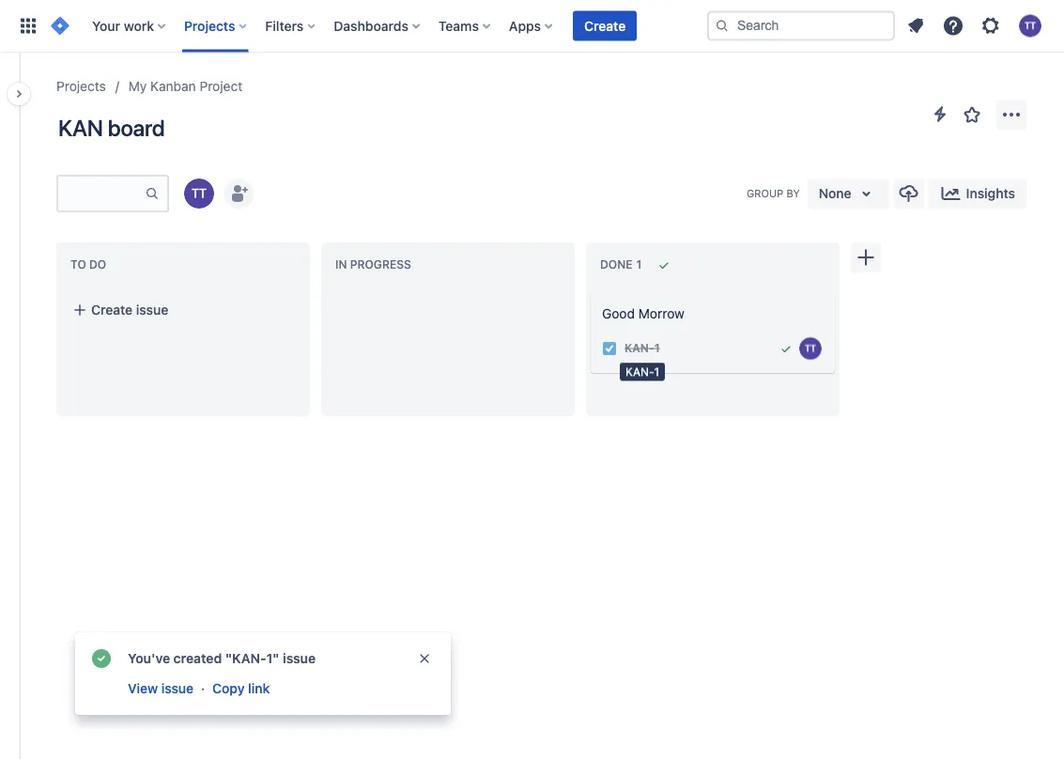 Task type: vqa. For each thing, say whether or not it's contained in the screenshot.
Status
no



Task type: locate. For each thing, give the bounding box(es) containing it.
1 vertical spatial create issue
[[621, 386, 698, 401]]

Search field
[[708, 11, 895, 41]]

dashboards
[[334, 18, 409, 33]]

apps button
[[504, 11, 560, 41]]

kan-1 link
[[625, 340, 660, 356]]

copy link
[[212, 681, 270, 696]]

create issue down "do"
[[91, 302, 168, 318]]

projects for projects link
[[56, 78, 106, 94]]

primary element
[[11, 0, 708, 52]]

create issue image
[[580, 280, 602, 303]]

apps
[[509, 18, 541, 33]]

copy
[[212, 681, 245, 696]]

appswitcher icon image
[[17, 15, 39, 37]]

filters button
[[260, 11, 323, 41]]

1 1 from the top
[[655, 342, 660, 355]]

your work
[[92, 18, 154, 33]]

kan-1
[[625, 342, 660, 355], [626, 366, 660, 379]]

assignee: terry turtle image
[[800, 337, 822, 360]]

kan-1 up "kan-1" tooltip
[[625, 342, 660, 355]]

group
[[747, 187, 784, 199]]

banner containing your work
[[0, 0, 1065, 53]]

banner
[[0, 0, 1065, 53]]

projects inside dropdown button
[[184, 18, 235, 33]]

jira software image
[[49, 15, 71, 37], [49, 15, 71, 37]]

create down "kan-1" tooltip
[[621, 386, 663, 401]]

0 horizontal spatial create issue button
[[61, 293, 305, 327]]

0 vertical spatial 1
[[655, 342, 660, 355]]

to
[[70, 258, 86, 271]]

create right apps dropdown button
[[585, 18, 626, 33]]

Search this board text field
[[58, 177, 145, 210]]

issue
[[136, 302, 168, 318], [666, 386, 698, 401], [283, 651, 316, 666], [161, 681, 194, 696]]

project
[[200, 78, 243, 94]]

1 horizontal spatial projects
[[184, 18, 235, 33]]

create column image
[[855, 246, 878, 269]]

create issue
[[91, 302, 168, 318], [621, 386, 698, 401]]

projects
[[184, 18, 235, 33], [56, 78, 106, 94]]

insights button
[[929, 179, 1027, 209]]

kan-
[[625, 342, 655, 355], [626, 366, 655, 379]]

1
[[655, 342, 660, 355], [655, 366, 660, 379]]

kan-1 down kan-1 link
[[626, 366, 660, 379]]

good
[[602, 306, 635, 321]]

insights image
[[940, 182, 963, 205]]

1 vertical spatial kan-
[[626, 366, 655, 379]]

view issue link
[[126, 677, 196, 700]]

kan- down kan-1 link
[[626, 366, 655, 379]]

2 1 from the top
[[655, 366, 660, 379]]

task image
[[602, 341, 617, 356]]

0 horizontal spatial projects
[[56, 78, 106, 94]]

projects link
[[56, 75, 106, 98]]

kanban
[[150, 78, 196, 94]]

notifications image
[[905, 15, 927, 37]]

1 up "kan-1" tooltip
[[655, 342, 660, 355]]

1 vertical spatial kan-1
[[626, 366, 660, 379]]

done
[[600, 258, 633, 271]]

0 vertical spatial projects
[[184, 18, 235, 33]]

teams button
[[433, 11, 498, 41]]

kan- up "kan-1" tooltip
[[625, 342, 655, 355]]

1 horizontal spatial create issue button
[[591, 377, 835, 410]]

done element
[[600, 258, 646, 271]]

projects up the "project"
[[184, 18, 235, 33]]

work
[[124, 18, 154, 33]]

to do
[[70, 258, 106, 271]]

create
[[585, 18, 626, 33], [91, 302, 133, 318], [621, 386, 663, 401]]

1 horizontal spatial create issue
[[621, 386, 698, 401]]

projects up the kan at the left
[[56, 78, 106, 94]]

insights
[[967, 186, 1016, 201]]

"kan-
[[225, 651, 266, 666]]

1 vertical spatial projects
[[56, 78, 106, 94]]

done image
[[779, 341, 794, 356], [779, 341, 794, 356]]

projects for projects dropdown button
[[184, 18, 235, 33]]

create issue down "kan-1" tooltip
[[621, 386, 698, 401]]

1 down kan-1 link
[[655, 366, 660, 379]]

morrow
[[639, 306, 685, 321]]

create down "do"
[[91, 302, 133, 318]]

your profile and settings image
[[1020, 15, 1042, 37]]

0 horizontal spatial create issue
[[91, 302, 168, 318]]

view
[[128, 681, 158, 696]]

create issue button
[[61, 293, 305, 327], [591, 377, 835, 410]]

by
[[787, 187, 800, 199]]

0 vertical spatial create
[[585, 18, 626, 33]]

dashboards button
[[328, 11, 427, 41]]

1 vertical spatial 1
[[655, 366, 660, 379]]



Task type: describe. For each thing, give the bounding box(es) containing it.
my kanban project
[[129, 78, 243, 94]]

view issue
[[128, 681, 194, 696]]

kan-1 tooltip
[[620, 363, 665, 382]]

projects button
[[179, 11, 254, 41]]

your work button
[[86, 11, 173, 41]]

0 vertical spatial create issue
[[91, 302, 168, 318]]

search image
[[715, 18, 730, 33]]

1 inside tooltip
[[655, 366, 660, 379]]

success image
[[90, 647, 113, 670]]

0 vertical spatial create issue button
[[61, 293, 305, 327]]

kan- inside tooltip
[[626, 366, 655, 379]]

my
[[129, 78, 147, 94]]

kan board
[[58, 115, 165, 141]]

1"
[[266, 651, 280, 666]]

kan
[[58, 115, 103, 141]]

do
[[89, 258, 106, 271]]

board
[[108, 115, 165, 141]]

create button
[[573, 11, 637, 41]]

in
[[335, 258, 347, 271]]

create inside primary 'element'
[[585, 18, 626, 33]]

kan-1 inside tooltip
[[626, 366, 660, 379]]

more image
[[1001, 103, 1023, 126]]

import image
[[898, 182, 921, 205]]

add people image
[[227, 182, 250, 205]]

dismiss image
[[417, 651, 432, 666]]

0 vertical spatial kan-
[[625, 342, 655, 355]]

settings image
[[980, 15, 1003, 37]]

none
[[819, 186, 852, 201]]

you've created "kan-1" issue
[[128, 651, 316, 666]]

1 vertical spatial create
[[91, 302, 133, 318]]

created
[[174, 651, 222, 666]]

filters
[[265, 18, 304, 33]]

progress
[[350, 258, 411, 271]]

teams
[[439, 18, 479, 33]]

my kanban project link
[[129, 75, 243, 98]]

0 vertical spatial kan-1
[[625, 342, 660, 355]]

2 vertical spatial create
[[621, 386, 663, 401]]

in progress
[[335, 258, 411, 271]]

copy link button
[[211, 677, 272, 700]]

group by
[[747, 187, 800, 199]]

star kan board image
[[961, 103, 984, 126]]

you've
[[128, 651, 170, 666]]

help image
[[942, 15, 965, 37]]

sidebar navigation image
[[0, 75, 41, 113]]

none button
[[808, 179, 889, 209]]

automations menu button icon image
[[929, 103, 952, 125]]

your
[[92, 18, 120, 33]]

good morrow
[[602, 306, 685, 321]]

1 vertical spatial create issue button
[[591, 377, 835, 410]]

terry turtle image
[[184, 179, 214, 209]]

link
[[248, 681, 270, 696]]



